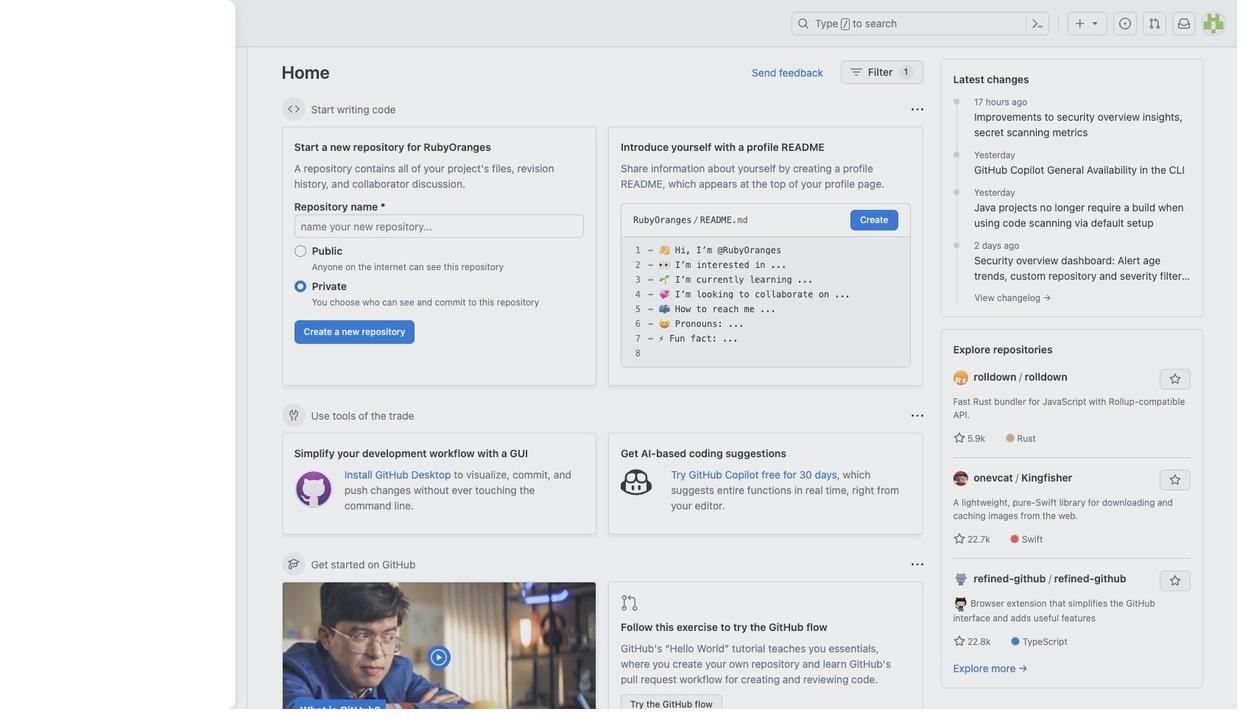 Task type: describe. For each thing, give the bounding box(es) containing it.
command palette image
[[1032, 18, 1044, 29]]

issue opened image
[[1120, 18, 1131, 29]]

2 star image from the top
[[953, 533, 965, 545]]

2 dot fill image from the top
[[951, 149, 963, 161]]

1 dot fill image from the top
[[951, 96, 963, 108]]

account element
[[0, 47, 247, 709]]

explore element
[[941, 59, 1203, 709]]

plus image
[[1075, 18, 1086, 29]]



Task type: locate. For each thing, give the bounding box(es) containing it.
2 vertical spatial star image
[[953, 636, 965, 647]]

1 vertical spatial star image
[[953, 533, 965, 545]]

triangle down image
[[1089, 17, 1101, 29]]

notifications image
[[1179, 18, 1190, 29]]

dot fill image
[[951, 96, 963, 108], [951, 149, 963, 161], [951, 186, 963, 198], [951, 239, 963, 251]]

3 dot fill image from the top
[[951, 186, 963, 198]]

explore repositories navigation
[[941, 329, 1203, 689]]

star image
[[953, 432, 965, 444], [953, 533, 965, 545], [953, 636, 965, 647]]

1 star image from the top
[[953, 432, 965, 444]]

4 dot fill image from the top
[[951, 239, 963, 251]]

0 vertical spatial star image
[[953, 432, 965, 444]]

3 star image from the top
[[953, 636, 965, 647]]

git pull request image
[[1149, 18, 1161, 29]]



Task type: vqa. For each thing, say whether or not it's contained in the screenshot.
bottommost dot fill icon
yes



